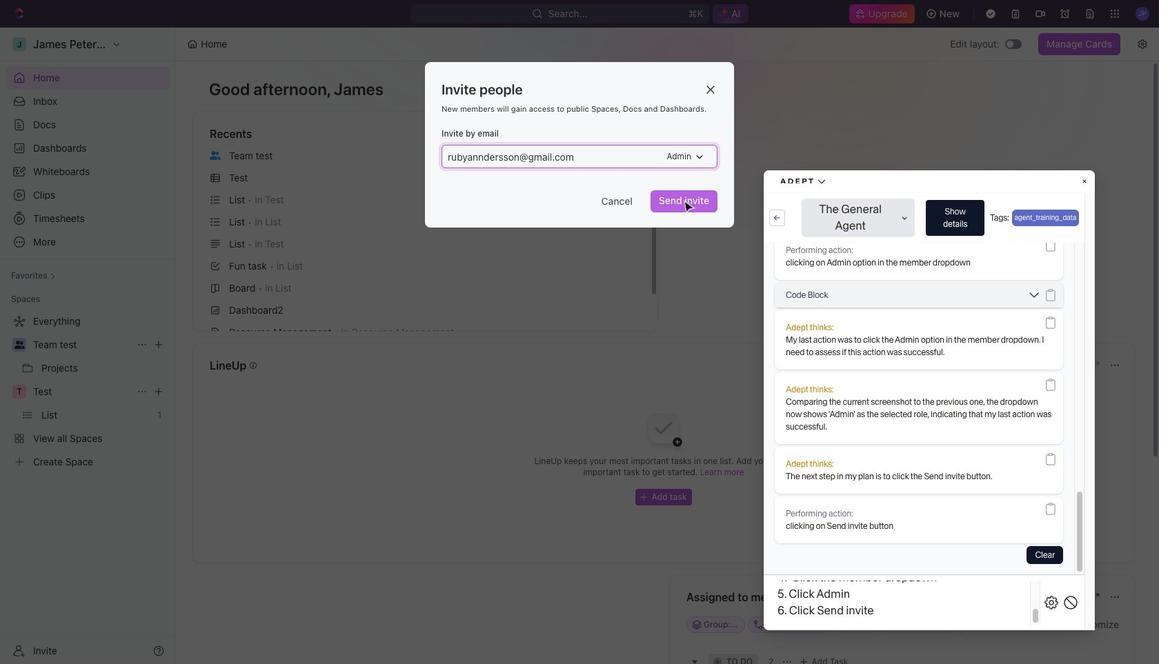 Task type: describe. For each thing, give the bounding box(es) containing it.
Email, comma or space separated text field
[[444, 146, 662, 168]]



Task type: locate. For each thing, give the bounding box(es) containing it.
test, , element
[[12, 385, 26, 399]]

user group image
[[210, 151, 221, 160]]

tree inside sidebar "navigation"
[[6, 311, 170, 473]]

sidebar navigation
[[0, 28, 176, 665]]

user group image
[[14, 341, 25, 349]]

tree
[[6, 311, 170, 473]]

Search tasks... text field
[[961, 615, 1064, 636]]



Task type: vqa. For each thing, say whether or not it's contained in the screenshot.
The No Favorited Dashboards image at the right top of the page
no



